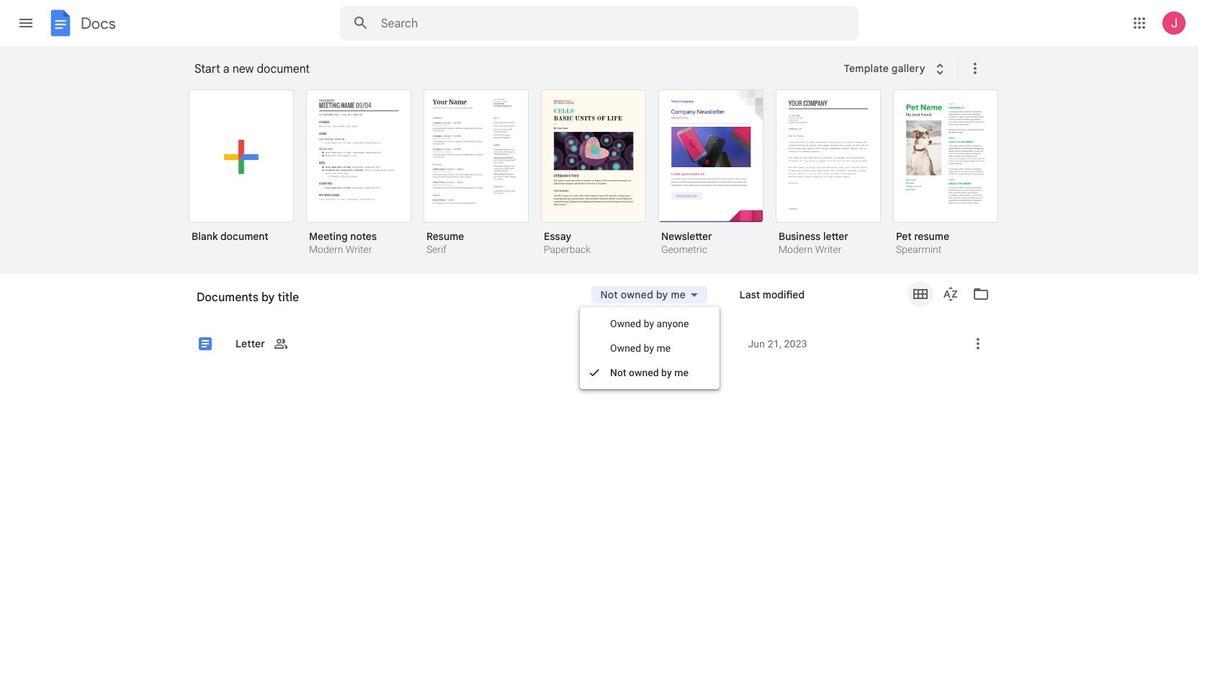 Task type: locate. For each thing, give the bounding box(es) containing it.
1 vertical spatial heading
[[185, 274, 570, 320]]

menu
[[580, 307, 720, 389]]

None search field
[[340, 6, 859, 40]]

template gallery image
[[932, 61, 949, 78]]

owned by tyler black element
[[612, 336, 737, 351]]

heading
[[195, 46, 835, 92], [185, 274, 570, 320]]

medium image
[[197, 335, 214, 352]]

list box
[[189, 86, 1018, 275]]

last opened by me jun 21, 2023 element
[[748, 336, 948, 351]]

search image
[[347, 9, 376, 37]]

option
[[185, 65, 1000, 694], [189, 89, 294, 253], [306, 89, 412, 257], [424, 89, 529, 257], [541, 89, 647, 257], [659, 89, 764, 257], [776, 89, 881, 257], [894, 89, 999, 257]]



Task type: vqa. For each thing, say whether or not it's contained in the screenshot.
menu
yes



Task type: describe. For each thing, give the bounding box(es) containing it.
grid view image
[[912, 285, 930, 303]]

0 vertical spatial heading
[[195, 46, 835, 92]]

Search bar text field
[[381, 17, 823, 31]]

more actions. image
[[964, 60, 984, 77]]

more actions. popup button. image
[[970, 335, 987, 352]]

medium image
[[686, 286, 703, 303]]

letter google docs element
[[228, 65, 604, 694]]

main menu image
[[17, 14, 35, 32]]



